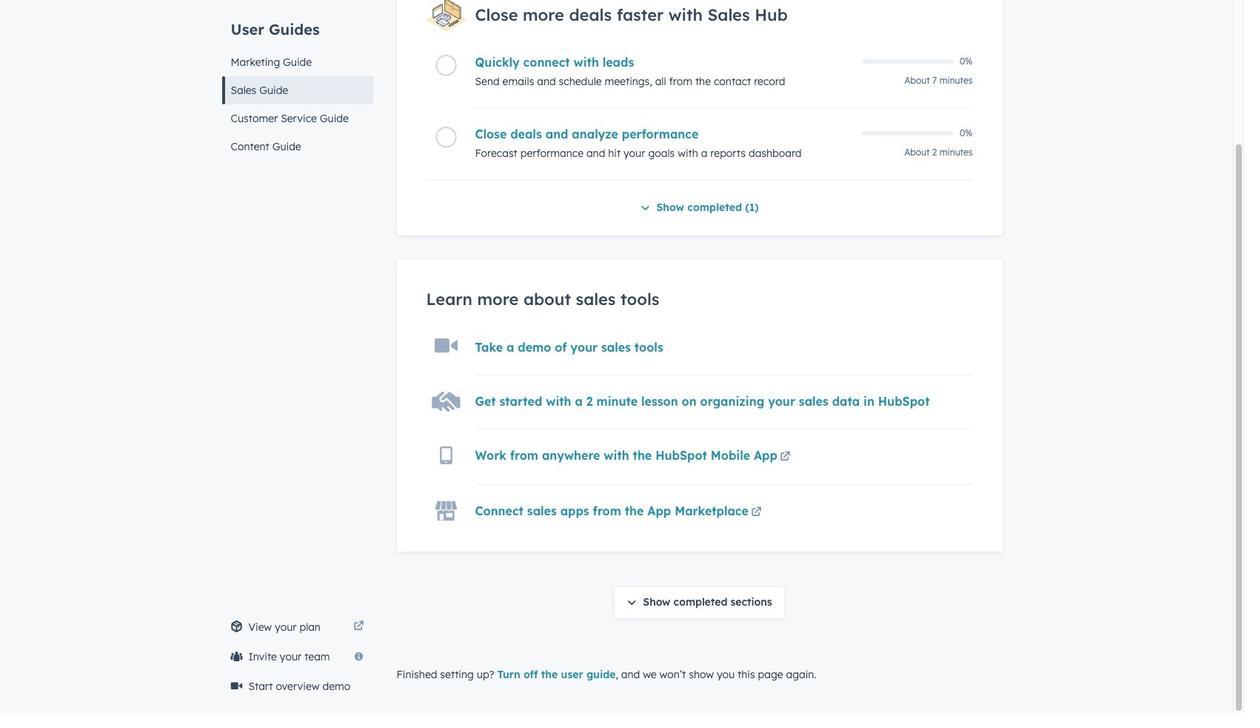 Task type: vqa. For each thing, say whether or not it's contained in the screenshot.
User Guides element
yes



Task type: describe. For each thing, give the bounding box(es) containing it.
0 horizontal spatial link opens in a new window image
[[354, 622, 364, 633]]



Task type: locate. For each thing, give the bounding box(es) containing it.
link opens in a new window image
[[781, 452, 791, 463], [752, 504, 762, 522], [752, 507, 762, 519], [354, 619, 364, 636]]

1 horizontal spatial link opens in a new window image
[[781, 449, 791, 467]]

user guides element
[[222, 0, 373, 161]]

0 vertical spatial link opens in a new window image
[[781, 449, 791, 467]]

link opens in a new window image
[[781, 449, 791, 467], [354, 622, 364, 633]]

1 vertical spatial link opens in a new window image
[[354, 622, 364, 633]]



